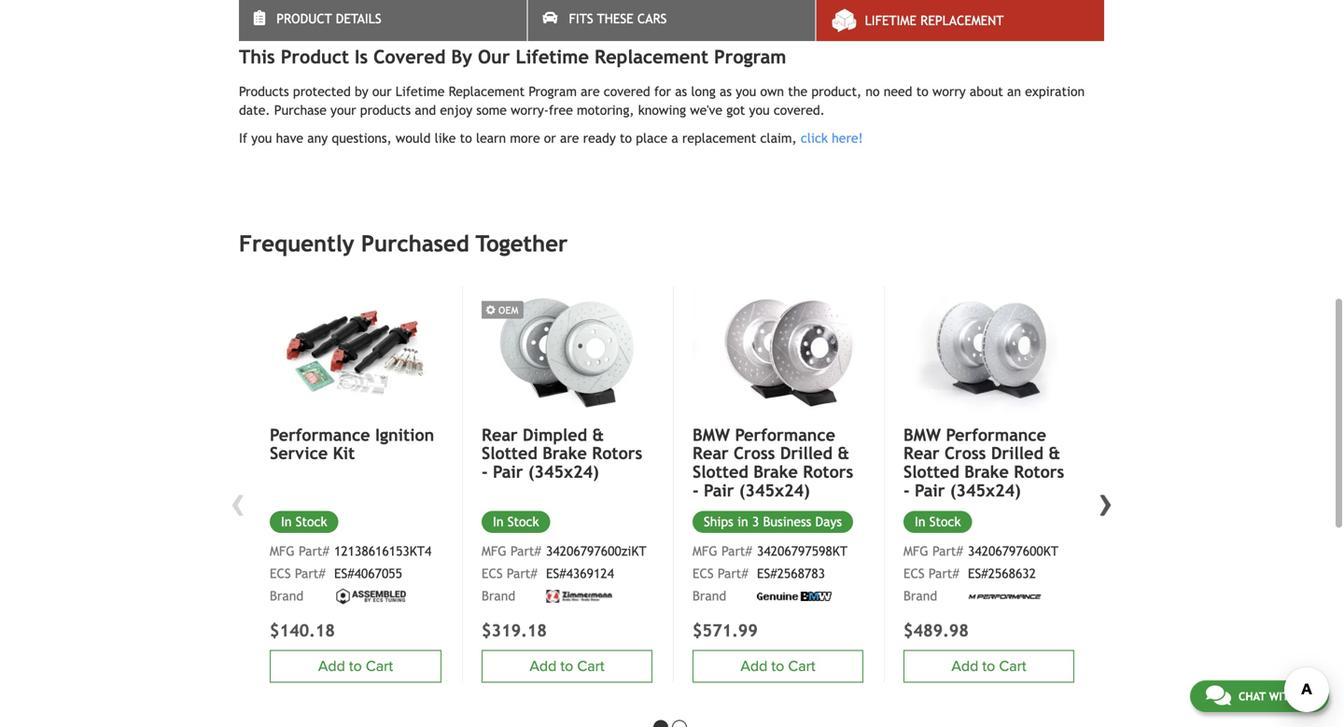 Task type: vqa. For each thing, say whether or not it's contained in the screenshot.


Task type: locate. For each thing, give the bounding box(es) containing it.
1 mfg from the left
[[270, 544, 295, 559]]

lifetime down fits
[[516, 46, 589, 68]]

2 add to cart from the left
[[530, 658, 605, 676]]

replacement up the worry
[[921, 13, 1004, 28]]

ecs down ships
[[693, 567, 714, 581]]

0 horizontal spatial replacement
[[449, 84, 525, 99]]

1 horizontal spatial pair
[[704, 481, 734, 500]]

replacement
[[683, 131, 757, 146]]

lifetime up and
[[396, 84, 445, 99]]

0 vertical spatial are
[[581, 84, 600, 99]]

3 in from the left
[[915, 514, 926, 529]]

covered.
[[774, 103, 825, 118]]

0 horizontal spatial brake
[[543, 444, 587, 463]]

rear dimpled & slotted brake rotors - pair (345x24) image
[[482, 286, 653, 414]]

0 horizontal spatial rotors
[[592, 444, 643, 463]]

3 stock from the left
[[930, 514, 962, 529]]

ecs inside mfg part# 34206797600zikt ecs part# es#4369124 brand
[[482, 567, 503, 581]]

1 horizontal spatial performance
[[735, 425, 836, 445]]

2 horizontal spatial slotted
[[904, 462, 960, 482]]

drilled
[[781, 444, 833, 463], [992, 444, 1044, 463]]

product left details
[[277, 11, 332, 26]]

mfg down ships
[[693, 544, 718, 559]]

0 horizontal spatial as
[[675, 84, 688, 99]]

add to cart for $571.99
[[741, 658, 816, 676]]

add to cart button down '$489.98'
[[904, 650, 1075, 683]]

2 horizontal spatial in stock
[[915, 514, 962, 529]]

brand inside mfg part# 34206797600kt ecs part# es#2568632 brand
[[904, 589, 938, 604]]

brand inside mfg part# 34206797600zikt ecs part# es#4369124 brand
[[482, 589, 516, 604]]

4 cart from the left
[[1000, 658, 1027, 676]]

are right or
[[560, 131, 579, 146]]

rear
[[482, 425, 518, 445], [693, 444, 729, 463], [904, 444, 940, 463]]

1 horizontal spatial &
[[838, 444, 850, 463]]

rotors for $489.98
[[1014, 462, 1065, 482]]

3
[[753, 514, 760, 529]]

stock up mfg part# 34206797600zikt ecs part# es#4369124 brand
[[508, 514, 539, 529]]

2 vertical spatial you
[[251, 131, 272, 146]]

add to cart button down $319.18
[[482, 650, 653, 683]]

as up got
[[720, 84, 732, 99]]

program up the free
[[529, 84, 577, 99]]

0 horizontal spatial in stock
[[281, 514, 327, 529]]

details
[[336, 11, 382, 26]]

2 horizontal spatial -
[[904, 481, 910, 500]]

our
[[478, 46, 510, 68]]

2 bmw performance rear cross drilled & slotted brake rotors - pair (345x24) image from the left
[[904, 286, 1075, 414]]

-
[[482, 462, 488, 482], [693, 481, 699, 500], [904, 481, 910, 500]]

are up the motoring,
[[581, 84, 600, 99]]

stock for rear dimpled & slotted brake rotors - pair (345x24)
[[508, 514, 539, 529]]

3 performance from the left
[[946, 425, 1047, 445]]

dimpled
[[523, 425, 587, 445]]

in up mfg part# 34206797600kt ecs part# es#2568632 brand
[[915, 514, 926, 529]]

2 horizontal spatial (345x24)
[[951, 481, 1021, 500]]

2 cross from the left
[[945, 444, 987, 463]]

drilled for $571.99
[[781, 444, 833, 463]]

as
[[675, 84, 688, 99], [720, 84, 732, 99]]

stock up mfg part# 34206797600kt ecs part# es#2568632 brand
[[930, 514, 962, 529]]

1 cart from the left
[[366, 658, 393, 676]]

& for $571.99
[[838, 444, 850, 463]]

about
[[970, 84, 1004, 99]]

4 add from the left
[[952, 658, 979, 676]]

1 bmw from the left
[[693, 425, 730, 445]]

1 performance from the left
[[270, 425, 370, 445]]

add for $319.18
[[530, 658, 557, 676]]

replacement up the some
[[449, 84, 525, 99]]

by
[[355, 84, 369, 99]]

1 horizontal spatial rotors
[[803, 462, 854, 482]]

1 horizontal spatial slotted
[[693, 462, 749, 482]]

mfg inside mfg part# 34206797600zikt ecs part# es#4369124 brand
[[482, 544, 507, 559]]

1 cross from the left
[[734, 444, 776, 463]]

you up got
[[736, 84, 757, 99]]

frequently
[[239, 231, 355, 257]]

2 ecs from the left
[[482, 567, 503, 581]]

1 bmw performance rear cross drilled & slotted brake rotors - pair (345x24) from the left
[[693, 425, 854, 500]]

brand inside mfg part# 34206797598kt ecs part# es#2568783 brand
[[693, 589, 727, 604]]

3 cart from the left
[[789, 658, 816, 676]]

mfg part# 34206797598kt ecs part# es#2568783 brand
[[693, 544, 848, 604]]

1 vertical spatial are
[[560, 131, 579, 146]]

if you have any questions, would like to learn more or are ready to place a replacement claim, click here!
[[239, 131, 864, 146]]

lifetime up need
[[865, 13, 917, 28]]

0 vertical spatial replacement
[[921, 13, 1004, 28]]

cart for $571.99
[[789, 658, 816, 676]]

2 add to cart button from the left
[[482, 650, 653, 683]]

performance inside performance ignition service kit
[[270, 425, 370, 445]]

2 horizontal spatial in
[[915, 514, 926, 529]]

add for $571.99
[[741, 658, 768, 676]]

to down zimmermann image
[[561, 658, 574, 676]]

& inside rear dimpled & slotted brake rotors - pair (345x24)
[[593, 425, 604, 445]]

0 horizontal spatial drilled
[[781, 444, 833, 463]]

2 horizontal spatial &
[[1049, 444, 1061, 463]]

business
[[763, 514, 812, 529]]

this
[[239, 46, 275, 68]]

1 horizontal spatial bmw performance rear cross drilled & slotted brake rotors - pair (345x24) image
[[904, 286, 1075, 414]]

cart down zimmermann image
[[578, 658, 605, 676]]

to inside products protected by our lifetime replacement program are covered for as long as you own the product, no need to worry about an expiration date. purchase your products and enjoy some worry-free motoring, knowing we've got you covered.
[[917, 84, 929, 99]]

2 performance from the left
[[735, 425, 836, 445]]

product
[[277, 11, 332, 26], [281, 46, 349, 68]]

add down '$489.98'
[[952, 658, 979, 676]]

bmw
[[693, 425, 730, 445], [904, 425, 941, 445]]

you down the own
[[750, 103, 770, 118]]

in down service
[[281, 514, 292, 529]]

mfg up $319.18
[[482, 544, 507, 559]]

in stock for bmw performance rear cross drilled & slotted brake rotors - pair (345x24)
[[915, 514, 962, 529]]

2 horizontal spatial brake
[[965, 462, 1009, 482]]

fits these cars link
[[528, 0, 816, 41]]

got
[[727, 103, 746, 118]]

add to cart down '$489.98'
[[952, 658, 1027, 676]]

add to cart down $140.18
[[318, 658, 393, 676]]

3 add to cart from the left
[[741, 658, 816, 676]]

mfg part# 34206797600kt ecs part# es#2568632 brand
[[904, 544, 1059, 604]]

add to cart for $140.18
[[318, 658, 393, 676]]

0 horizontal spatial bmw performance rear cross drilled & slotted brake rotors - pair (345x24) link
[[693, 425, 864, 500]]

1 horizontal spatial stock
[[508, 514, 539, 529]]

1 horizontal spatial rear
[[693, 444, 729, 463]]

mfg up $140.18
[[270, 544, 295, 559]]

(345x24)
[[528, 462, 599, 482], [740, 481, 810, 500], [951, 481, 1021, 500]]

in for bmw performance rear cross drilled & slotted brake rotors - pair (345x24)
[[915, 514, 926, 529]]

program
[[714, 46, 787, 68], [529, 84, 577, 99]]

1 horizontal spatial bmw performance rear cross drilled & slotted brake rotors - pair (345x24)
[[904, 425, 1065, 500]]

need
[[884, 84, 913, 99]]

are
[[581, 84, 600, 99], [560, 131, 579, 146]]

2 add from the left
[[530, 658, 557, 676]]

0 horizontal spatial are
[[560, 131, 579, 146]]

add down $319.18
[[530, 658, 557, 676]]

1 horizontal spatial in
[[493, 514, 504, 529]]

1 horizontal spatial bmw
[[904, 425, 941, 445]]

rear inside rear dimpled & slotted brake rotors - pair (345x24)
[[482, 425, 518, 445]]

cart for $319.18
[[578, 658, 605, 676]]

product up the protected
[[281, 46, 349, 68]]

comments image
[[1207, 685, 1232, 707]]

learn
[[476, 131, 506, 146]]

2 drilled from the left
[[992, 444, 1044, 463]]

add to cart down $571.99
[[741, 658, 816, 676]]

(345x24) up 34206797600kt
[[951, 481, 1021, 500]]

0 vertical spatial lifetime
[[865, 13, 917, 28]]

1 horizontal spatial program
[[714, 46, 787, 68]]

1 horizontal spatial brake
[[754, 462, 798, 482]]

add to cart button for $489.98
[[904, 650, 1075, 683]]

ecs up $319.18
[[482, 567, 503, 581]]

2 bmw from the left
[[904, 425, 941, 445]]

performance for $489.98
[[946, 425, 1047, 445]]

cart down genuine bmw m performance image
[[1000, 658, 1027, 676]]

4 mfg from the left
[[904, 544, 929, 559]]

add to cart button for $140.18
[[270, 650, 442, 683]]

3 ecs from the left
[[693, 567, 714, 581]]

program up the own
[[714, 46, 787, 68]]

add for $140.18
[[318, 658, 345, 676]]

2 vertical spatial lifetime
[[396, 84, 445, 99]]

date.
[[239, 103, 270, 118]]

1 add to cart button from the left
[[270, 650, 442, 683]]

ecs
[[270, 567, 291, 581], [482, 567, 503, 581], [693, 567, 714, 581], [904, 567, 925, 581]]

products
[[360, 103, 411, 118]]

to right like
[[460, 131, 472, 146]]

place
[[636, 131, 668, 146]]

2 mfg from the left
[[482, 544, 507, 559]]

you
[[736, 84, 757, 99], [750, 103, 770, 118], [251, 131, 272, 146]]

purchased
[[361, 231, 470, 257]]

replacement up for
[[595, 46, 709, 68]]

worry
[[933, 84, 966, 99]]

service
[[270, 444, 328, 463]]

mfg inside mfg part# 34206797598kt ecs part# es#2568783 brand
[[693, 544, 718, 559]]

ignition
[[375, 425, 435, 445]]

to left "place" at the top left of the page
[[620, 131, 632, 146]]

rotors for $571.99
[[803, 462, 854, 482]]

slotted for $489.98
[[904, 462, 960, 482]]

pair
[[493, 462, 523, 482], [704, 481, 734, 500], [915, 481, 946, 500]]

no
[[866, 84, 880, 99]]

4 add to cart from the left
[[952, 658, 1027, 676]]

add down $140.18
[[318, 658, 345, 676]]

2 bmw performance rear cross drilled & slotted brake rotors - pair (345x24) link from the left
[[904, 425, 1075, 500]]

rotors right the dimpled at the left bottom
[[592, 444, 643, 463]]

bmw for $489.98
[[904, 425, 941, 445]]

rear dimpled & slotted brake rotors - pair (345x24)
[[482, 425, 643, 482]]

in stock up mfg part# 34206797600zikt ecs part# es#4369124 brand
[[493, 514, 539, 529]]

add to cart down $319.18
[[530, 658, 605, 676]]

ecs inside mfg part# 34206797600kt ecs part# es#2568632 brand
[[904, 567, 925, 581]]

1 add from the left
[[318, 658, 345, 676]]

0 horizontal spatial rear
[[482, 425, 518, 445]]

2 in from the left
[[493, 514, 504, 529]]

replacement inside products protected by our lifetime replacement program are covered for as long as you own the product, no need to worry about an expiration date. purchase your products and enjoy some worry-free motoring, knowing we've got you covered.
[[449, 84, 525, 99]]

add down $571.99
[[741, 658, 768, 676]]

worry-
[[511, 103, 549, 118]]

0 horizontal spatial slotted
[[482, 444, 538, 463]]

1 vertical spatial program
[[529, 84, 577, 99]]

2 cart from the left
[[578, 658, 605, 676]]

2 brand from the left
[[482, 589, 516, 604]]

our
[[373, 84, 392, 99]]

bmw performance rear cross drilled & slotted brake rotors - pair (345x24) image
[[693, 286, 864, 414], [904, 286, 1075, 414]]

3 add from the left
[[741, 658, 768, 676]]

1 vertical spatial product
[[281, 46, 349, 68]]

0 horizontal spatial (345x24)
[[528, 462, 599, 482]]

2 vertical spatial replacement
[[449, 84, 525, 99]]

0 horizontal spatial program
[[529, 84, 577, 99]]

cart for $489.98
[[1000, 658, 1027, 676]]

knowing
[[639, 103, 686, 118]]

1 in stock from the left
[[281, 514, 327, 529]]

as right for
[[675, 84, 688, 99]]

1 ecs from the left
[[270, 567, 291, 581]]

4 ecs from the left
[[904, 567, 925, 581]]

0 horizontal spatial stock
[[296, 514, 327, 529]]

1 vertical spatial you
[[750, 103, 770, 118]]

1 add to cart from the left
[[318, 658, 393, 676]]

brand
[[270, 589, 304, 604], [482, 589, 516, 604], [693, 589, 727, 604], [904, 589, 938, 604]]

3 add to cart button from the left
[[693, 650, 864, 683]]

covered
[[374, 46, 446, 68]]

1 horizontal spatial bmw performance rear cross drilled & slotted brake rotors - pair (345x24) link
[[904, 425, 1075, 500]]

frequently purchased together
[[239, 231, 568, 257]]

pair inside rear dimpled & slotted brake rotors - pair (345x24)
[[493, 462, 523, 482]]

bmw performance rear cross drilled & slotted brake rotors - pair (345x24) link up 34206797600kt
[[904, 425, 1075, 500]]

add to cart button down $571.99
[[693, 650, 864, 683]]

free
[[549, 103, 573, 118]]

0 horizontal spatial performance
[[270, 425, 370, 445]]

4 add to cart button from the left
[[904, 650, 1075, 683]]

rotors up days at the bottom right
[[803, 462, 854, 482]]

3 brand from the left
[[693, 589, 727, 604]]

in stock up mfg part# 34206797600kt ecs part# es#2568632 brand
[[915, 514, 962, 529]]

2 horizontal spatial lifetime
[[865, 13, 917, 28]]

3 mfg from the left
[[693, 544, 718, 559]]

&
[[593, 425, 604, 445], [838, 444, 850, 463], [1049, 444, 1061, 463]]

in stock down service
[[281, 514, 327, 529]]

0 horizontal spatial cross
[[734, 444, 776, 463]]

cart down assembled by ecs image
[[366, 658, 393, 676]]

cross for $571.99
[[734, 444, 776, 463]]

fits
[[569, 11, 594, 26]]

0 horizontal spatial bmw performance rear cross drilled & slotted brake rotors - pair (345x24)
[[693, 425, 854, 500]]

1 bmw performance rear cross drilled & slotted brake rotors - pair (345x24) link from the left
[[693, 425, 864, 500]]

1 horizontal spatial in stock
[[493, 514, 539, 529]]

slotted for $571.99
[[693, 462, 749, 482]]

brand up '$489.98'
[[904, 589, 938, 604]]

bmw performance rear cross drilled & slotted brake rotors - pair (345x24) link for $489.98
[[904, 425, 1075, 500]]

2 stock from the left
[[508, 514, 539, 529]]

performance for $571.99
[[735, 425, 836, 445]]

brand for $489.98
[[904, 589, 938, 604]]

mfg for $140.18
[[270, 544, 295, 559]]

0 horizontal spatial -
[[482, 462, 488, 482]]

mfg inside mfg part# 34206797600kt ecs part# es#2568632 brand
[[904, 544, 929, 559]]

1 stock from the left
[[296, 514, 327, 529]]

1 bmw performance rear cross drilled & slotted brake rotors - pair (345x24) image from the left
[[693, 286, 864, 414]]

4 brand from the left
[[904, 589, 938, 604]]

1 horizontal spatial are
[[581, 84, 600, 99]]

stock for performance ignition service kit
[[296, 514, 327, 529]]

0 horizontal spatial &
[[593, 425, 604, 445]]

2 horizontal spatial replacement
[[921, 13, 1004, 28]]

1 horizontal spatial drilled
[[992, 444, 1044, 463]]

1 vertical spatial replacement
[[595, 46, 709, 68]]

pair for $571.99
[[704, 481, 734, 500]]

1 horizontal spatial -
[[693, 481, 699, 500]]

1 horizontal spatial (345x24)
[[740, 481, 810, 500]]

(345x24) for $571.99
[[740, 481, 810, 500]]

cart down genuine bmw image
[[789, 658, 816, 676]]

3 in stock from the left
[[915, 514, 962, 529]]

covered
[[604, 84, 651, 99]]

0 horizontal spatial pair
[[493, 462, 523, 482]]

brand up $571.99
[[693, 589, 727, 604]]

1 horizontal spatial cross
[[945, 444, 987, 463]]

ecs for $571.99
[[693, 567, 714, 581]]

0 horizontal spatial bmw
[[693, 425, 730, 445]]

2 horizontal spatial performance
[[946, 425, 1047, 445]]

days
[[816, 514, 842, 529]]

0 horizontal spatial in
[[281, 514, 292, 529]]

2 horizontal spatial stock
[[930, 514, 962, 529]]

lifetime
[[865, 13, 917, 28], [516, 46, 589, 68], [396, 84, 445, 99]]

0 horizontal spatial lifetime
[[396, 84, 445, 99]]

2 bmw performance rear cross drilled & slotted brake rotors - pair (345x24) from the left
[[904, 425, 1065, 500]]

in up mfg part# 34206797600zikt ecs part# es#4369124 brand
[[493, 514, 504, 529]]

bmw performance rear cross drilled & slotted brake rotors - pair (345x24)
[[693, 425, 854, 500], [904, 425, 1065, 500]]

claim,
[[761, 131, 797, 146]]

2 horizontal spatial pair
[[915, 481, 946, 500]]

ecs inside mfg part# 34206797598kt ecs part# es#2568783 brand
[[693, 567, 714, 581]]

1 brand from the left
[[270, 589, 304, 604]]

ecs inside mfg part# 12138616153kt4 ecs part# es#4067055 brand
[[270, 567, 291, 581]]

(345x24) up ships in 3 business days
[[740, 481, 810, 500]]

rotors left › link
[[1014, 462, 1065, 482]]

2 horizontal spatial rear
[[904, 444, 940, 463]]

add to cart button down $140.18
[[270, 650, 442, 683]]

cross for $489.98
[[945, 444, 987, 463]]

to right need
[[917, 84, 929, 99]]

0 vertical spatial program
[[714, 46, 787, 68]]

mfg up '$489.98'
[[904, 544, 929, 559]]

es#2568783
[[757, 567, 826, 581]]

ecs up $140.18
[[270, 567, 291, 581]]

you right if
[[251, 131, 272, 146]]

brake inside rear dimpled & slotted brake rotors - pair (345x24)
[[543, 444, 587, 463]]

in stock for performance ignition service kit
[[281, 514, 327, 529]]

brand up $140.18
[[270, 589, 304, 604]]

1 horizontal spatial replacement
[[595, 46, 709, 68]]

pair for $489.98
[[915, 481, 946, 500]]

ecs up '$489.98'
[[904, 567, 925, 581]]

(345x24) down the dimpled at the left bottom
[[528, 462, 599, 482]]

0 vertical spatial product
[[277, 11, 332, 26]]

1 in from the left
[[281, 514, 292, 529]]

add to cart
[[318, 658, 393, 676], [530, 658, 605, 676], [741, 658, 816, 676], [952, 658, 1027, 676]]

2 horizontal spatial rotors
[[1014, 462, 1065, 482]]

1 drilled from the left
[[781, 444, 833, 463]]

brand inside mfg part# 12138616153kt4 ecs part# es#4067055 brand
[[270, 589, 304, 604]]

bmw performance rear cross drilled & slotted brake rotors - pair (345x24) link up ships in 3 business days
[[693, 425, 864, 500]]

2 in stock from the left
[[493, 514, 539, 529]]

brand up $319.18
[[482, 589, 516, 604]]

in for performance ignition service kit
[[281, 514, 292, 529]]

in
[[281, 514, 292, 529], [493, 514, 504, 529], [915, 514, 926, 529]]

brake
[[543, 444, 587, 463], [754, 462, 798, 482], [965, 462, 1009, 482]]

mfg inside mfg part# 12138616153kt4 ecs part# es#4067055 brand
[[270, 544, 295, 559]]

0 horizontal spatial bmw performance rear cross drilled & slotted brake rotors - pair (345x24) image
[[693, 286, 864, 414]]

1 vertical spatial lifetime
[[516, 46, 589, 68]]

34206797600zikt
[[546, 544, 647, 559]]

stock up mfg part# 12138616153kt4 ecs part# es#4067055 brand
[[296, 514, 327, 529]]

34206797600kt
[[968, 544, 1059, 559]]

performance
[[270, 425, 370, 445], [735, 425, 836, 445], [946, 425, 1047, 445]]

1 horizontal spatial as
[[720, 84, 732, 99]]

rotors
[[592, 444, 643, 463], [803, 462, 854, 482], [1014, 462, 1065, 482]]



Task type: describe. For each thing, give the bounding box(es) containing it.
(345x24) for $489.98
[[951, 481, 1021, 500]]

stock for bmw performance rear cross drilled & slotted brake rotors - pair (345x24)
[[930, 514, 962, 529]]

here!
[[832, 131, 864, 146]]

ecs for $319.18
[[482, 567, 503, 581]]

- inside rear dimpled & slotted brake rotors - pair (345x24)
[[482, 462, 488, 482]]

brand for $571.99
[[693, 589, 727, 604]]

product,
[[812, 84, 862, 99]]

- for $571.99
[[693, 481, 699, 500]]

brand for $319.18
[[482, 589, 516, 604]]

bmw performance rear cross drilled & slotted brake rotors - pair (345x24) image for $571.99
[[693, 286, 864, 414]]

program inside products protected by our lifetime replacement program are covered for as long as you own the product, no need to worry about an expiration date. purchase your products and enjoy some worry-free motoring, knowing we've got you covered.
[[529, 84, 577, 99]]

lifetime replacement link
[[817, 0, 1105, 41]]

these
[[597, 11, 634, 26]]

bmw for $571.99
[[693, 425, 730, 445]]

$319.18
[[482, 621, 547, 640]]

is
[[355, 46, 368, 68]]

es#4369124
[[546, 567, 614, 581]]

$140.18
[[270, 621, 335, 640]]

mfg for $319.18
[[482, 544, 507, 559]]

chat with us
[[1239, 690, 1314, 703]]

and
[[415, 103, 436, 118]]

we've
[[690, 103, 723, 118]]

any
[[308, 131, 328, 146]]

an
[[1008, 84, 1022, 99]]

product inside "product details" link
[[277, 11, 332, 26]]

12138616153kt4
[[334, 544, 432, 559]]

add for $489.98
[[952, 658, 979, 676]]

34206797598kt
[[757, 544, 848, 559]]

this product is covered by our lifetime replacement program
[[239, 46, 787, 68]]

bmw performance rear cross drilled & slotted brake rotors - pair (345x24) for $489.98
[[904, 425, 1065, 500]]

your
[[331, 103, 356, 118]]

fits these cars
[[569, 11, 667, 26]]

if
[[239, 131, 248, 146]]

mfg for $571.99
[[693, 544, 718, 559]]

rear dimpled & slotted brake rotors - pair (345x24) link
[[482, 425, 653, 482]]

es#4067055
[[334, 567, 402, 581]]

$489.98
[[904, 621, 969, 640]]

click
[[801, 131, 828, 146]]

together
[[476, 231, 568, 257]]

1 horizontal spatial lifetime
[[516, 46, 589, 68]]

- for $489.98
[[904, 481, 910, 500]]

protected
[[293, 84, 351, 99]]

like
[[435, 131, 456, 146]]

in
[[738, 514, 749, 529]]

genuine bmw m performance image
[[968, 587, 1043, 606]]

chat with us link
[[1191, 681, 1330, 713]]

performance ignition service kit
[[270, 425, 435, 463]]

mfg for $489.98
[[904, 544, 929, 559]]

products protected by our lifetime replacement program are covered for as long as you own the product, no need to worry about an expiration date. purchase your products and enjoy some worry-free motoring, knowing we've got you covered.
[[239, 84, 1085, 118]]

bmw performance rear cross drilled & slotted brake rotors - pair (345x24) for $571.99
[[693, 425, 854, 500]]

rear for $489.98
[[904, 444, 940, 463]]

› link
[[1093, 477, 1121, 527]]

enjoy
[[440, 103, 473, 118]]

chat
[[1239, 690, 1267, 703]]

us
[[1301, 690, 1314, 703]]

ready
[[583, 131, 616, 146]]

cars
[[638, 11, 667, 26]]

lifetime inside products protected by our lifetime replacement program are covered for as long as you own the product, no need to worry about an expiration date. purchase your products and enjoy some worry-free motoring, knowing we've got you covered.
[[396, 84, 445, 99]]

a
[[672, 131, 679, 146]]

with
[[1270, 690, 1297, 703]]

brake for $571.99
[[754, 462, 798, 482]]

would
[[396, 131, 431, 146]]

ships
[[704, 514, 734, 529]]

kit
[[333, 444, 355, 463]]

1 as from the left
[[675, 84, 688, 99]]

2 as from the left
[[720, 84, 732, 99]]

drilled for $489.98
[[992, 444, 1044, 463]]

product details link
[[239, 0, 527, 41]]

rear for $571.99
[[693, 444, 729, 463]]

motoring,
[[577, 103, 635, 118]]

click here! link
[[801, 131, 864, 146]]

& for $489.98
[[1049, 444, 1061, 463]]

(345x24) inside rear dimpled & slotted brake rotors - pair (345x24)
[[528, 462, 599, 482]]

add to cart button for $319.18
[[482, 650, 653, 683]]

slotted inside rear dimpled & slotted brake rotors - pair (345x24)
[[482, 444, 538, 463]]

0 vertical spatial you
[[736, 84, 757, 99]]

lifetime replacement
[[865, 13, 1004, 28]]

questions,
[[332, 131, 392, 146]]

products
[[239, 84, 289, 99]]

are inside products protected by our lifetime replacement program are covered for as long as you own the product, no need to worry about an expiration date. purchase your products and enjoy some worry-free motoring, knowing we've got you covered.
[[581, 84, 600, 99]]

in for rear dimpled & slotted brake rotors - pair (345x24)
[[493, 514, 504, 529]]

add to cart button for $571.99
[[693, 650, 864, 683]]

by
[[451, 46, 473, 68]]

ecs for $140.18
[[270, 567, 291, 581]]

bmw performance rear cross drilled & slotted brake rotors - pair (345x24) link for $571.99
[[693, 425, 864, 500]]

es#2568632
[[968, 567, 1037, 581]]

rotors inside rear dimpled & slotted brake rotors - pair (345x24)
[[592, 444, 643, 463]]

add to cart for $489.98
[[952, 658, 1027, 676]]

cart for $140.18
[[366, 658, 393, 676]]

performance ignition service kit link
[[270, 425, 442, 463]]

long
[[691, 84, 716, 99]]

more
[[510, 131, 540, 146]]

zimmermann image
[[546, 590, 613, 603]]

to down genuine bmw image
[[772, 658, 785, 676]]

product details
[[277, 11, 382, 26]]

purchase
[[274, 103, 327, 118]]

to down genuine bmw m performance image
[[983, 658, 996, 676]]

own
[[761, 84, 785, 99]]

$571.99
[[693, 621, 758, 640]]

expiration
[[1026, 84, 1085, 99]]

bmw performance rear cross drilled & slotted brake rotors - pair (345x24) image for $489.98
[[904, 286, 1075, 414]]

mfg part# 12138616153kt4 ecs part# es#4067055 brand
[[270, 544, 432, 604]]

performance ignition service kit image
[[270, 286, 442, 415]]

ships in 3 business days
[[704, 514, 842, 529]]

to down assembled by ecs image
[[349, 658, 362, 676]]

some
[[477, 103, 507, 118]]

add to cart for $319.18
[[530, 658, 605, 676]]

brake for $489.98
[[965, 462, 1009, 482]]

or
[[544, 131, 556, 146]]

for
[[655, 84, 671, 99]]

genuine bmw image
[[757, 592, 832, 601]]

have
[[276, 131, 304, 146]]

›
[[1099, 477, 1114, 527]]

assembled by ecs image
[[334, 587, 409, 606]]

brand for $140.18
[[270, 589, 304, 604]]

ecs for $489.98
[[904, 567, 925, 581]]

the
[[788, 84, 808, 99]]

in stock for rear dimpled & slotted brake rotors - pair (345x24)
[[493, 514, 539, 529]]



